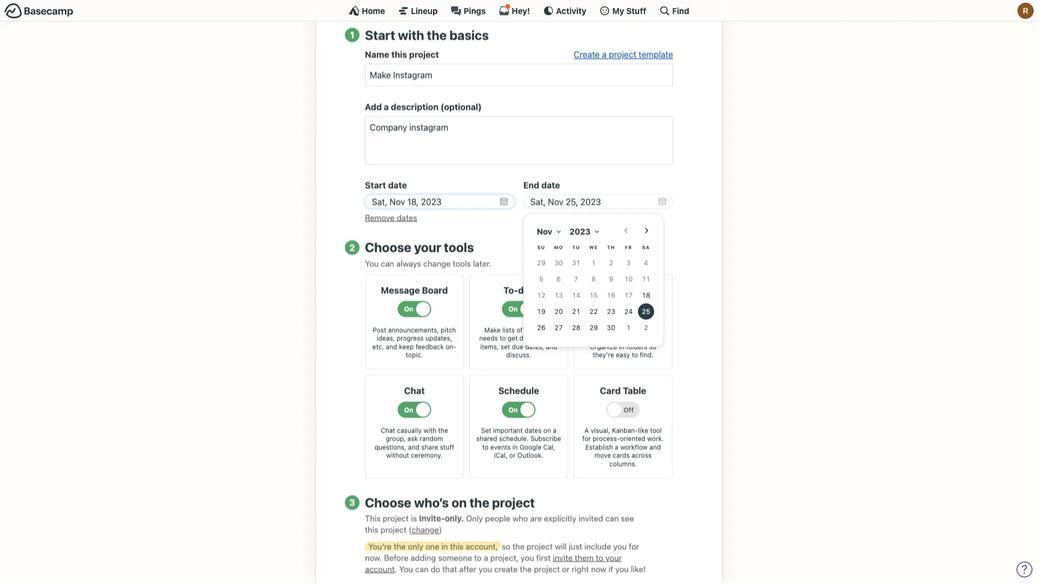Task type: vqa. For each thing, say whether or not it's contained in the screenshot.


Task type: locate. For each thing, give the bounding box(es) containing it.
0 vertical spatial so
[[649, 343, 657, 351]]

1 for the bottom 1 button
[[626, 324, 631, 332]]

we
[[589, 245, 598, 250]]

13 button
[[551, 288, 567, 304]]

description
[[391, 102, 439, 112]]

and inside a visual, kanban-like tool for process-oriented work. establish a workflow and move cards across columns.
[[650, 444, 661, 452]]

1 horizontal spatial chat
[[404, 386, 425, 396]]

random
[[420, 436, 443, 443]]

to inside share docs, files, images, and spreadsheets. organize in folders so they're easy to find.
[[632, 352, 638, 359]]

the up the random
[[438, 427, 448, 435]]

1 horizontal spatial 30
[[607, 324, 615, 332]]

28 button
[[568, 320, 584, 336]]

start
[[365, 27, 395, 42], [365, 180, 386, 191]]

12
[[537, 291, 546, 299]]

will
[[555, 542, 567, 552]]

a up cards
[[615, 444, 618, 452]]

or down invite
[[562, 565, 570, 575]]

0 horizontal spatial or
[[509, 452, 516, 460]]

a right create
[[602, 50, 607, 60]]

this right name
[[391, 50, 407, 60]]

14 button
[[568, 288, 584, 304]]

29 down 22 button
[[589, 324, 598, 332]]

choose date… field up "choose your tools"
[[365, 195, 515, 209]]

events
[[490, 444, 511, 452]]

switch accounts image
[[4, 3, 74, 19]]

your up if
[[606, 554, 622, 563]]

this
[[391, 50, 407, 60], [365, 526, 378, 535], [450, 542, 464, 552]]

30 button down "mo"
[[551, 255, 567, 271]]

project up first on the right bottom of the page
[[527, 542, 553, 552]]

29 for 29 button to the right
[[589, 324, 598, 332]]

change )
[[412, 526, 442, 535]]

0 vertical spatial 29
[[537, 259, 546, 267]]

to down folders
[[632, 352, 638, 359]]

1 vertical spatial can
[[605, 515, 619, 524]]

1 down the home link
[[350, 30, 354, 40]]

0 horizontal spatial 29 button
[[533, 255, 549, 271]]

can
[[381, 259, 394, 268], [605, 515, 619, 524], [415, 565, 429, 575]]

0 vertical spatial on
[[543, 427, 551, 435]]

stuff
[[440, 444, 454, 452]]

0 horizontal spatial 2
[[349, 242, 355, 253]]

choose up always
[[365, 240, 411, 255]]

project down first on the right bottom of the page
[[534, 565, 560, 575]]

find
[[672, 6, 689, 15]]

your inside invite them to your account
[[606, 554, 622, 563]]

1 horizontal spatial date
[[541, 180, 560, 191]]

29 button down 'su'
[[533, 255, 549, 271]]

29 button
[[533, 255, 549, 271], [586, 320, 602, 336]]

0 vertical spatial 3
[[626, 259, 631, 267]]

spreadsheets.
[[608, 335, 651, 342]]

1 vertical spatial on
[[452, 496, 467, 511]]

on up only.
[[452, 496, 467, 511]]

0 vertical spatial 2
[[349, 242, 355, 253]]

can left see
[[605, 515, 619, 524]]

2 horizontal spatial 2
[[644, 324, 648, 332]]

and down ideas,
[[386, 343, 397, 351]]

you left always
[[365, 259, 379, 268]]

board
[[422, 285, 448, 296]]

2 horizontal spatial 1
[[626, 324, 631, 332]]

date
[[388, 180, 407, 191], [541, 180, 560, 191]]

30 down 23 button
[[607, 324, 615, 332]]

in down schedule.
[[512, 444, 518, 452]]

and inside make lists of work that needs to get done, assign items, set due dates, and discuss.
[[546, 343, 557, 351]]

1 horizontal spatial your
[[606, 554, 622, 563]]

2 button
[[603, 255, 619, 271], [638, 320, 654, 336]]

and down assign
[[546, 343, 557, 351]]

the inside so the project will just include you for now. before adding someone to a project, you first
[[513, 542, 525, 552]]

0 horizontal spatial 1
[[350, 30, 354, 40]]

this down this
[[365, 526, 378, 535]]

13
[[555, 291, 563, 299]]

0 vertical spatial this
[[391, 50, 407, 60]]

1 horizontal spatial this
[[391, 50, 407, 60]]

6 button
[[551, 271, 567, 288]]

that inside make lists of work that needs to get done, assign items, set due dates, and discuss.
[[541, 326, 553, 334]]

find button
[[659, 5, 689, 16]]

(
[[409, 526, 412, 535]]

without
[[386, 452, 409, 460]]

2 start from the top
[[365, 180, 386, 191]]

set
[[481, 427, 491, 435]]

you
[[613, 542, 627, 552], [521, 554, 534, 563], [479, 565, 492, 575], [615, 565, 629, 575]]

1 vertical spatial 3
[[349, 498, 355, 508]]

1 vertical spatial you
[[399, 565, 413, 575]]

0 horizontal spatial choose date… field
[[365, 195, 515, 209]]

or right ical,
[[509, 452, 516, 460]]

you can always change tools later.
[[365, 259, 491, 268]]

so up the find.
[[649, 343, 657, 351]]

lineup
[[411, 6, 438, 15]]

2 button down 25 on the right bottom of page
[[638, 320, 654, 336]]

1 vertical spatial in
[[512, 444, 518, 452]]

that for work
[[541, 326, 553, 334]]

chat up group,
[[381, 427, 395, 435]]

chat for chat
[[404, 386, 425, 396]]

your up you can always change tools later.
[[414, 240, 441, 255]]

1 vertical spatial 1
[[592, 259, 596, 267]]

date up remove dates
[[388, 180, 407, 191]]

0 vertical spatial start
[[365, 27, 395, 42]]

0 vertical spatial or
[[509, 452, 516, 460]]

can down adding
[[415, 565, 429, 575]]

2 choose from the top
[[365, 496, 411, 511]]

move
[[595, 452, 611, 460]]

project down start with the basics in the left top of the page
[[409, 50, 439, 60]]

you're the only one in this account,
[[368, 542, 498, 552]]

0 horizontal spatial 2 button
[[603, 255, 619, 271]]

on up the subscribe at the bottom right of the page
[[543, 427, 551, 435]]

set important dates on a shared schedule. subscribe to events in google cal, ical, or outlook.
[[476, 427, 561, 460]]

0 vertical spatial 1
[[350, 30, 354, 40]]

0 vertical spatial that
[[541, 326, 553, 334]]

1 horizontal spatial on
[[543, 427, 551, 435]]

1 vertical spatial for
[[629, 542, 639, 552]]

1 vertical spatial so
[[502, 542, 510, 552]]

0 vertical spatial change
[[423, 259, 451, 268]]

only.
[[445, 515, 464, 524]]

my
[[612, 6, 624, 15]]

1 vertical spatial or
[[562, 565, 570, 575]]

0 horizontal spatial dates
[[397, 213, 417, 222]]

docs & files
[[597, 285, 650, 296]]

4 button
[[638, 255, 654, 271]]

1 horizontal spatial in
[[512, 444, 518, 452]]

and down ask
[[408, 444, 419, 452]]

0 vertical spatial in
[[619, 343, 624, 351]]

images,
[[638, 326, 662, 334]]

1 down we
[[592, 259, 596, 267]]

for
[[582, 436, 591, 443], [629, 542, 639, 552]]

0 vertical spatial for
[[582, 436, 591, 443]]

invite them to your account
[[365, 554, 622, 575]]

1 vertical spatial 29 button
[[586, 320, 602, 336]]

1 horizontal spatial 1 button
[[620, 320, 637, 336]]

9 button
[[603, 271, 619, 288]]

change down "invite-"
[[412, 526, 439, 535]]

0 vertical spatial dates
[[397, 213, 417, 222]]

that for do
[[442, 565, 457, 575]]

1 horizontal spatial that
[[541, 326, 553, 334]]

this inside only people who are explicitly invited can see this project (
[[365, 526, 378, 535]]

to down shared
[[482, 444, 489, 452]]

you right if
[[615, 565, 629, 575]]

0 horizontal spatial date
[[388, 180, 407, 191]]

process-
[[593, 436, 620, 443]]

activity
[[556, 6, 586, 15]]

invite
[[553, 554, 573, 563]]

2 vertical spatial 1
[[626, 324, 631, 332]]

th
[[607, 245, 615, 250]]

0 horizontal spatial that
[[442, 565, 457, 575]]

for inside a visual, kanban-like tool for process-oriented work. establish a workflow and move cards across columns.
[[582, 436, 591, 443]]

and up organize
[[595, 335, 606, 342]]

just
[[569, 542, 582, 552]]

for up like!
[[629, 542, 639, 552]]

post announcements, pitch ideas, progress updates, etc. and keep feedback on- topic.
[[372, 326, 456, 359]]

0 vertical spatial choose
[[365, 240, 411, 255]]

google
[[520, 444, 542, 452]]

a right add
[[384, 102, 389, 112]]

to inside set important dates on a shared schedule. subscribe to events in google cal, ical, or outlook.
[[482, 444, 489, 452]]

you right '.'
[[399, 565, 413, 575]]

across
[[632, 452, 652, 460]]

chat casually with the group, ask random questions, and share stuff without ceremony.
[[375, 427, 454, 460]]

can left always
[[381, 259, 394, 268]]

ruby image
[[1018, 3, 1034, 19]]

0 horizontal spatial 1 button
[[586, 255, 602, 271]]

remove dates link
[[365, 213, 417, 222]]

2 date from the left
[[541, 180, 560, 191]]

tools up later.
[[444, 240, 474, 255]]

1 horizontal spatial dates
[[525, 427, 542, 435]]

27
[[555, 324, 563, 332]]

project inside so the project will just include you for now. before adding someone to a project, you first
[[527, 542, 553, 552]]

1 vertical spatial 30
[[607, 324, 615, 332]]

work.
[[647, 436, 664, 443]]

dates right remove
[[397, 213, 417, 222]]

choose up this
[[365, 496, 411, 511]]

dates up the subscribe at the bottom right of the page
[[525, 427, 542, 435]]

a up the subscribe at the bottom right of the page
[[553, 427, 556, 435]]

cal,
[[543, 444, 555, 452]]

to down account,
[[474, 554, 482, 563]]

0 horizontal spatial chat
[[381, 427, 395, 435]]

your
[[414, 240, 441, 255], [606, 554, 622, 563]]

9
[[609, 275, 613, 283]]

1 vertical spatial change
[[412, 526, 439, 535]]

29 for top 29 button
[[537, 259, 546, 267]]

1 horizontal spatial choose date… field
[[523, 195, 673, 209]]

and inside share docs, files, images, and spreadsheets. organize in folders so they're easy to find.
[[595, 335, 606, 342]]

tools left later.
[[453, 259, 471, 268]]

choose for choose your tools
[[365, 240, 411, 255]]

1 horizontal spatial 30 button
[[603, 320, 619, 336]]

that down someone
[[442, 565, 457, 575]]

the up project, at the bottom of page
[[513, 542, 525, 552]]

0 horizontal spatial this
[[365, 526, 378, 535]]

chat inside chat casually with the group, ask random questions, and share stuff without ceremony.
[[381, 427, 395, 435]]

a down account,
[[484, 554, 488, 563]]

project left (
[[381, 526, 407, 535]]

1 vertical spatial tools
[[453, 259, 471, 268]]

29 down 'su'
[[537, 259, 546, 267]]

8 button
[[586, 271, 602, 288]]

create a project template
[[574, 50, 673, 60]]

change down "choose your tools"
[[423, 259, 451, 268]]

0 horizontal spatial 3
[[349, 498, 355, 508]]

12 button
[[533, 288, 549, 304]]

date for start date
[[388, 180, 407, 191]]

dates
[[397, 213, 417, 222], [525, 427, 542, 435]]

or inside set important dates on a shared schedule. subscribe to events in google cal, ical, or outlook.
[[509, 452, 516, 460]]

to inside make lists of work that needs to get done, assign items, set due dates, and discuss.
[[500, 335, 506, 342]]

Name this project text field
[[365, 64, 673, 87]]

1 horizontal spatial 2
[[609, 259, 613, 267]]

0 vertical spatial your
[[414, 240, 441, 255]]

project up who
[[492, 496, 535, 511]]

1 vertical spatial 1 button
[[620, 320, 637, 336]]

0 horizontal spatial 29
[[537, 259, 546, 267]]

in up the easy
[[619, 343, 624, 351]]

0 vertical spatial can
[[381, 259, 394, 268]]

this up someone
[[450, 542, 464, 552]]

0 horizontal spatial 30 button
[[551, 255, 567, 271]]

for down a
[[582, 436, 591, 443]]

start up remove
[[365, 180, 386, 191]]

Choose date… field
[[365, 195, 515, 209], [523, 195, 673, 209]]

to inside invite them to your account
[[596, 554, 603, 563]]

that up assign
[[541, 326, 553, 334]]

1 button down we
[[586, 255, 602, 271]]

with up the random
[[424, 427, 436, 435]]

1 vertical spatial this
[[365, 526, 378, 535]]

start up name
[[365, 27, 395, 42]]

chat down topic.
[[404, 386, 425, 396]]

1 horizontal spatial 3
[[626, 259, 631, 267]]

1 button down the 24
[[620, 320, 637, 336]]

a inside set important dates on a shared schedule. subscribe to events in google cal, ical, or outlook.
[[553, 427, 556, 435]]

outlook.
[[518, 452, 543, 460]]

&
[[621, 285, 627, 296]]

and down work. on the bottom of page
[[650, 444, 661, 452]]

0 vertical spatial 1 button
[[586, 255, 602, 271]]

0 vertical spatial 30
[[555, 259, 563, 267]]

to
[[500, 335, 506, 342], [632, 352, 638, 359], [482, 444, 489, 452], [474, 554, 482, 563], [596, 554, 603, 563]]

date right end
[[541, 180, 560, 191]]

1 up spreadsheets.
[[626, 324, 631, 332]]

0 vertical spatial chat
[[404, 386, 425, 396]]

group,
[[386, 436, 406, 443]]

30 button down 23 at right bottom
[[603, 320, 619, 336]]

to up the set
[[500, 335, 506, 342]]

30 button
[[551, 255, 567, 271], [603, 320, 619, 336]]

1 choose from the top
[[365, 240, 411, 255]]

remove
[[365, 213, 395, 222]]

29 button down 22
[[586, 320, 602, 336]]

2 button down th
[[603, 255, 619, 271]]

to up now on the bottom right of page
[[596, 554, 603, 563]]

0 horizontal spatial on
[[452, 496, 467, 511]]

so up project, at the bottom of page
[[502, 542, 510, 552]]

activity link
[[543, 5, 586, 16]]

on inside set important dates on a shared schedule. subscribe to events in google cal, ical, or outlook.
[[543, 427, 551, 435]]

start for start with the basics
[[365, 27, 395, 42]]

like
[[638, 427, 648, 435]]

start date
[[365, 180, 407, 191]]

0 horizontal spatial you
[[365, 259, 379, 268]]

15 button
[[586, 288, 602, 304]]

1 horizontal spatial 29 button
[[586, 320, 602, 336]]

choose for choose who's on the project
[[365, 496, 411, 511]]

1 vertical spatial with
[[424, 427, 436, 435]]

1 vertical spatial chat
[[381, 427, 395, 435]]

1 date from the left
[[388, 180, 407, 191]]

1 horizontal spatial 29
[[589, 324, 598, 332]]

1 vertical spatial 2 button
[[638, 320, 654, 336]]

in inside share docs, files, images, and spreadsheets. organize in folders so they're easy to find.
[[619, 343, 624, 351]]

30 down "mo"
[[555, 259, 563, 267]]

the down 'lineup'
[[427, 27, 447, 42]]

start with the basics
[[365, 27, 489, 42]]

2
[[349, 242, 355, 253], [609, 259, 613, 267], [644, 324, 648, 332]]

1 vertical spatial start
[[365, 180, 386, 191]]

can inside only people who are explicitly invited can see this project (
[[605, 515, 619, 524]]

1 vertical spatial dates
[[525, 427, 542, 435]]

7 button
[[568, 271, 584, 288]]

1 vertical spatial your
[[606, 554, 622, 563]]

2 horizontal spatial in
[[619, 343, 624, 351]]

2 vertical spatial in
[[441, 542, 448, 552]]

start for start date
[[365, 180, 386, 191]]

30
[[555, 259, 563, 267], [607, 324, 615, 332]]

1 horizontal spatial can
[[415, 565, 429, 575]]

1 horizontal spatial for
[[629, 542, 639, 552]]

organize
[[590, 343, 617, 351]]

1 vertical spatial that
[[442, 565, 457, 575]]

Add a description (optional) text field
[[365, 116, 673, 165]]

if
[[609, 565, 613, 575]]

1 horizontal spatial 1
[[592, 259, 596, 267]]

18
[[642, 291, 650, 299]]

name
[[365, 50, 389, 60]]

2 horizontal spatial this
[[450, 542, 464, 552]]

1 vertical spatial choose
[[365, 496, 411, 511]]

in right one
[[441, 542, 448, 552]]

1 start from the top
[[365, 27, 395, 42]]

choose date… field up the 2023
[[523, 195, 673, 209]]

with up name this project on the left top
[[398, 27, 424, 42]]

0 horizontal spatial 30
[[555, 259, 563, 267]]



Task type: describe. For each thing, give the bounding box(es) containing it.
22
[[589, 308, 598, 316]]

tu
[[572, 245, 580, 250]]

message
[[381, 285, 420, 296]]

10
[[624, 275, 633, 283]]

11
[[642, 275, 650, 283]]

a inside a visual, kanban-like tool for process-oriented work. establish a workflow and move cards across columns.
[[615, 444, 618, 452]]

you right "include"
[[613, 542, 627, 552]]

so inside so the project will just include you for now. before adding someone to a project, you first
[[502, 542, 510, 552]]

with inside chat casually with the group, ask random questions, and share stuff without ceremony.
[[424, 427, 436, 435]]

0 vertical spatial 30 button
[[551, 255, 567, 271]]

7
[[574, 275, 578, 283]]

dates inside set important dates on a shared schedule. subscribe to events in google cal, ical, or outlook.
[[525, 427, 542, 435]]

to inside so the project will just include you for now. before adding someone to a project, you first
[[474, 554, 482, 563]]

25 button
[[638, 304, 654, 320]]

1 horizontal spatial 2 button
[[638, 320, 654, 336]]

0 vertical spatial you
[[365, 259, 379, 268]]

home
[[362, 6, 385, 15]]

pings
[[464, 6, 486, 15]]

ical,
[[494, 452, 508, 460]]

1 choose date… field from the left
[[365, 195, 515, 209]]

for inside so the project will just include you for now. before adding someone to a project, you first
[[629, 542, 639, 552]]

ceremony.
[[411, 452, 443, 460]]

make lists of work that needs to get done, assign items, set due dates, and discuss.
[[479, 326, 558, 359]]

files
[[629, 285, 650, 296]]

before
[[384, 554, 408, 563]]

assign
[[539, 335, 558, 342]]

23 button
[[603, 304, 619, 320]]

post
[[373, 326, 386, 334]]

lists
[[502, 326, 515, 334]]

18 button
[[638, 288, 654, 304]]

a
[[585, 427, 589, 435]]

sa
[[642, 245, 650, 250]]

. you can do that after you create the project or right now if you like!
[[395, 565, 646, 575]]

3 inside button
[[626, 259, 631, 267]]

is
[[411, 515, 417, 524]]

31
[[572, 259, 580, 267]]

project inside only people who are explicitly invited can see this project (
[[381, 526, 407, 535]]

share
[[421, 444, 438, 452]]

remove dates
[[365, 213, 417, 222]]

one
[[426, 542, 439, 552]]

schedule.
[[499, 436, 529, 443]]

people
[[485, 515, 510, 524]]

30 for bottom 30 button
[[607, 324, 615, 332]]

files,
[[622, 326, 637, 334]]

0 horizontal spatial in
[[441, 542, 448, 552]]

project left is
[[383, 515, 409, 524]]

you're
[[368, 542, 392, 552]]

in inside set important dates on a shared schedule. subscribe to events in google cal, ical, or outlook.
[[512, 444, 518, 452]]

22 button
[[586, 304, 602, 320]]

1 horizontal spatial or
[[562, 565, 570, 575]]

first
[[536, 554, 551, 563]]

fr
[[625, 245, 632, 250]]

23
[[607, 308, 615, 316]]

date for end date
[[541, 180, 560, 191]]

feedback
[[416, 343, 444, 351]]

6
[[557, 275, 561, 283]]

message board
[[381, 285, 448, 296]]

casually
[[397, 427, 422, 435]]

and inside post announcements, pitch ideas, progress updates, etc. and keep feedback on- topic.
[[386, 343, 397, 351]]

.
[[395, 565, 397, 575]]

1 vertical spatial 30 button
[[603, 320, 619, 336]]

a inside so the project will just include you for now. before adding someone to a project, you first
[[484, 554, 488, 563]]

10 button
[[620, 271, 637, 288]]

1 vertical spatial 2
[[609, 259, 613, 267]]

you right after
[[479, 565, 492, 575]]

chat for chat casually with the group, ask random questions, and share stuff without ceremony.
[[381, 427, 395, 435]]

are
[[530, 515, 542, 524]]

11 button
[[638, 271, 654, 288]]

a visual, kanban-like tool for process-oriented work. establish a workflow and move cards across columns.
[[582, 427, 664, 468]]

17
[[624, 291, 633, 299]]

hey! button
[[499, 4, 530, 16]]

2 choose date… field from the left
[[523, 195, 673, 209]]

you up the . you can do that after you create the project or right now if you like!
[[521, 554, 534, 563]]

project left the "template"
[[609, 50, 636, 60]]

2 vertical spatial can
[[415, 565, 429, 575]]

hey!
[[512, 6, 530, 15]]

4
[[644, 259, 648, 267]]

the up only
[[470, 496, 489, 511]]

on-
[[446, 343, 456, 351]]

0 vertical spatial 2 button
[[603, 255, 619, 271]]

progress
[[397, 335, 424, 342]]

shared
[[476, 436, 497, 443]]

always
[[396, 259, 421, 268]]

schedule
[[498, 386, 539, 396]]

kanban-
[[612, 427, 638, 435]]

pitch
[[441, 326, 456, 334]]

done,
[[520, 335, 537, 342]]

1 horizontal spatial you
[[399, 565, 413, 575]]

and inside chat casually with the group, ask random questions, and share stuff without ceremony.
[[408, 444, 419, 452]]

my stuff button
[[599, 5, 646, 16]]

invited
[[579, 515, 603, 524]]

the up before on the bottom of page
[[394, 542, 406, 552]]

1 for the topmost 1 button
[[592, 259, 596, 267]]

home link
[[349, 5, 385, 16]]

0 horizontal spatial your
[[414, 240, 441, 255]]

0 vertical spatial tools
[[444, 240, 474, 255]]

14
[[572, 291, 580, 299]]

0 vertical spatial with
[[398, 27, 424, 42]]

them
[[575, 554, 594, 563]]

card table
[[600, 386, 646, 396]]

include
[[584, 542, 611, 552]]

so the project will just include you for now. before adding someone to a project, you first
[[365, 542, 639, 563]]

2 vertical spatial this
[[450, 542, 464, 552]]

0 vertical spatial 29 button
[[533, 255, 549, 271]]

docs,
[[603, 326, 620, 334]]

like!
[[631, 565, 646, 575]]

discuss.
[[506, 352, 531, 359]]

choose your tools
[[365, 240, 474, 255]]

0 horizontal spatial can
[[381, 259, 394, 268]]

only
[[408, 542, 423, 552]]

16 button
[[603, 288, 619, 304]]

the inside chat casually with the group, ask random questions, and share stuff without ceremony.
[[438, 427, 448, 435]]

mo
[[554, 245, 563, 250]]

nov
[[537, 227, 552, 236]]

invite them to your account link
[[365, 554, 622, 575]]

main element
[[0, 0, 1038, 22]]

the right create
[[520, 565, 532, 575]]

needs
[[479, 335, 498, 342]]

basics
[[450, 27, 489, 42]]

(optional)
[[441, 102, 482, 112]]

announcements,
[[388, 326, 439, 334]]

see
[[621, 515, 634, 524]]

2 vertical spatial 2
[[644, 324, 648, 332]]

adding
[[411, 554, 436, 563]]

30 for topmost 30 button
[[555, 259, 563, 267]]

15
[[589, 291, 598, 299]]

so inside share docs, files, images, and spreadsheets. organize in folders so they're easy to find.
[[649, 343, 657, 351]]

20 button
[[551, 304, 567, 320]]

dos
[[518, 285, 534, 296]]



